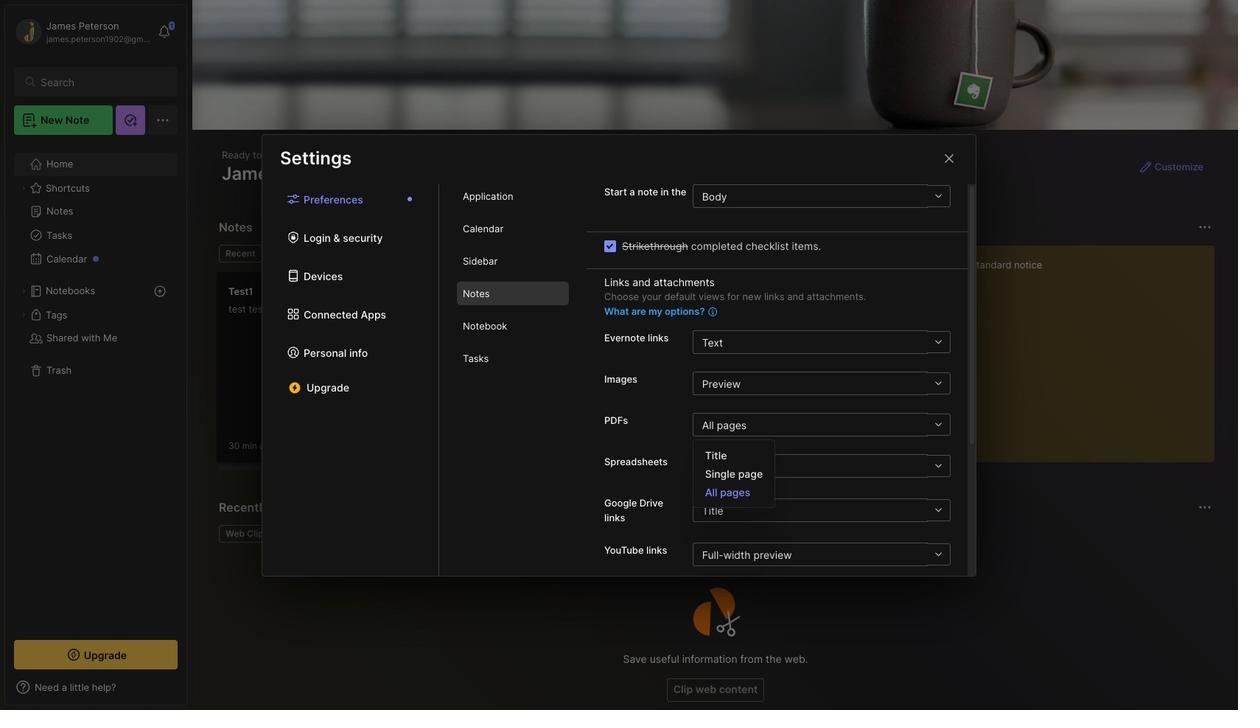 Task type: describe. For each thing, give the bounding box(es) containing it.
tree inside main element
[[5, 144, 187, 627]]

expand notebooks image
[[19, 287, 28, 296]]



Task type: vqa. For each thing, say whether or not it's contained in the screenshot.
'group'
no



Task type: locate. For each thing, give the bounding box(es) containing it.
None search field
[[41, 73, 164, 91]]

tree
[[5, 144, 187, 627]]

none search field inside main element
[[41, 73, 164, 91]]

tab
[[457, 184, 569, 208], [457, 217, 569, 240], [219, 245, 262, 263], [268, 245, 328, 263], [457, 249, 569, 273], [457, 282, 569, 305], [457, 314, 569, 338], [457, 347, 569, 370], [219, 525, 275, 543]]

Choose default view option for PDFs field
[[693, 413, 951, 437]]

Search text field
[[41, 75, 164, 89]]

Select1863 checkbox
[[605, 240, 616, 252]]

row group
[[216, 271, 1239, 472]]

dropdown list menu
[[694, 446, 775, 501]]

expand tags image
[[19, 310, 28, 319]]

close image
[[941, 149, 959, 167]]

tab list
[[263, 184, 439, 576], [439, 184, 587, 576], [219, 245, 871, 263]]

Start writing… text field
[[907, 246, 1214, 451]]

main element
[[0, 0, 192, 710]]



